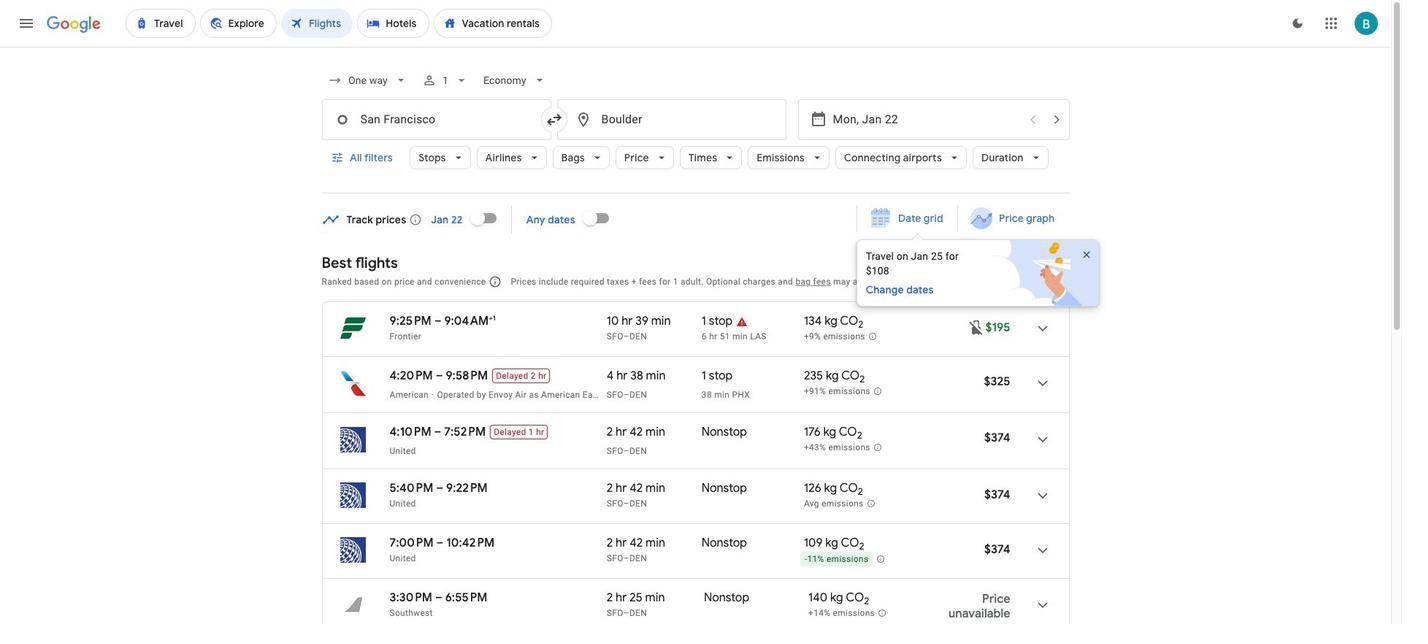 Task type: vqa. For each thing, say whether or not it's contained in the screenshot.
Astoria Park icon
no



Task type: locate. For each thing, give the bounding box(es) containing it.
Arrival time: 6:55 PM. text field
[[445, 591, 487, 605]]

flight details. leaves san francisco international airport (sfo) at 5:40 pm on monday, january 22 and arrives at denver international airport at 9:22 pm on monday, january 22. image
[[1025, 478, 1060, 513]]

0 vertical spatial 1 stop flight. element
[[702, 314, 733, 331]]

1 total duration 2 hr 42 min. element from the top
[[607, 425, 702, 445]]

2 374 us dollars text field from the top
[[984, 488, 1010, 502]]

2 1 stop flight. element from the top
[[702, 369, 733, 389]]

total duration 4 hr 38 min. element
[[607, 369, 702, 389]]

flight details. leaves san francisco international airport (sfo) at 7:00 pm on monday, january 22 and arrives at denver international airport at 10:42 pm on monday, january 22. image
[[1025, 533, 1060, 568]]

374 US dollars text field
[[984, 431, 1010, 445], [984, 488, 1010, 502]]

total duration 2 hr 42 min. element
[[607, 425, 702, 445], [607, 481, 702, 498], [607, 536, 702, 553]]

374 US dollars text field
[[984, 543, 1010, 557]]

flight details. leaves san francisco international airport (sfo) at 3:30 pm on monday, january 22 and arrives at denver international airport at 6:55 pm on monday, january 22. image
[[1025, 588, 1060, 623]]

Departure time: 5:40 PM. text field
[[390, 481, 433, 496]]

2 vertical spatial total duration 2 hr 42 min. element
[[607, 536, 702, 553]]

swap origin and destination. image
[[545, 111, 563, 129]]

374 us dollars text field for flight details. leaves san francisco international airport (sfo) at 4:10 pm on monday, january 22 and arrives at denver international airport at 7:52 pm on monday, january 22. image
[[984, 431, 1010, 445]]

3 total duration 2 hr 42 min. element from the top
[[607, 536, 702, 553]]

flight details. leaves san francisco international airport (sfo) at 9:25 pm on monday, january 22 and arrives at denver international airport at 9:04 am on tuesday, january 23. image
[[1025, 311, 1060, 346]]

total duration 2 hr 42 min. element for nonstop flight. element corresponding to arrival time: 9:22 pm. "text box"
[[607, 481, 702, 498]]

leaves san francisco international airport (sfo) at 9:25 pm on monday, january 22 and arrives at denver international airport at 9:04 am on tuesday, january 23. element
[[390, 313, 496, 329]]

None field
[[322, 67, 414, 93], [478, 67, 553, 93], [322, 67, 414, 93], [478, 67, 553, 93]]

2 total duration 2 hr 42 min. element from the top
[[607, 481, 702, 498]]

main content
[[322, 200, 1114, 624]]

None text field
[[322, 99, 551, 140], [557, 99, 786, 140], [322, 99, 551, 140], [557, 99, 786, 140]]

1 374 us dollars text field from the top
[[984, 431, 1010, 445]]

leaves san francisco international airport (sfo) at 5:40 pm on monday, january 22 and arrives at denver international airport at 9:22 pm on monday, january 22. element
[[390, 481, 488, 496]]

flight details. leaves san francisco international airport (sfo) at 4:10 pm on monday, january 22 and arrives at denver international airport at 7:52 pm on monday, january 22. image
[[1025, 422, 1060, 457]]

total duration 2 hr 25 min. element
[[607, 591, 704, 608]]

374 us dollars text field left flight details. leaves san francisco international airport (sfo) at 5:40 pm on monday, january 22 and arrives at denver international airport at 9:22 pm on monday, january 22. icon
[[984, 488, 1010, 502]]

374 us dollars text field left flight details. leaves san francisco international airport (sfo) at 4:10 pm on monday, january 22 and arrives at denver international airport at 7:52 pm on monday, january 22. image
[[984, 431, 1010, 445]]

Departure time: 4:10 PM. text field
[[390, 425, 431, 440]]

0 vertical spatial 374 us dollars text field
[[984, 431, 1010, 445]]

0 vertical spatial total duration 2 hr 42 min. element
[[607, 425, 702, 445]]

nonstop flight. element
[[702, 425, 747, 445], [702, 481, 747, 498], [702, 536, 747, 553], [704, 591, 749, 608]]

leaves san francisco international airport (sfo) at 7:00 pm on monday, january 22 and arrives at denver international airport at 10:42 pm on monday, january 22. element
[[390, 536, 495, 551]]

1 vertical spatial total duration 2 hr 42 min. element
[[607, 481, 702, 498]]

1 1 stop flight. element from the top
[[702, 314, 733, 331]]

1 vertical spatial 1 stop flight. element
[[702, 369, 733, 389]]

1 stop flight. element
[[702, 314, 733, 331], [702, 369, 733, 389]]

close image
[[1081, 249, 1092, 261]]

1 vertical spatial 374 us dollars text field
[[984, 488, 1010, 502]]

None search field
[[322, 63, 1070, 194]]

learn more about ranking image
[[489, 275, 502, 288]]

leaves san francisco international airport (sfo) at 4:20 pm on monday, january 22 and arrives at denver international airport at 9:58 pm on monday, january 22. element
[[390, 369, 488, 383]]

nonstop flight. element for arrival time: 9:22 pm. "text box"
[[702, 481, 747, 498]]

374 us dollars text field for flight details. leaves san francisco international airport (sfo) at 5:40 pm on monday, january 22 and arrives at denver international airport at 9:22 pm on monday, january 22. icon
[[984, 488, 1010, 502]]



Task type: describe. For each thing, give the bounding box(es) containing it.
main menu image
[[18, 15, 35, 32]]

flight details. leaves san francisco international airport (sfo) at 4:20 pm on monday, january 22 and arrives at denver international airport at 9:58 pm on monday, january 22. image
[[1025, 366, 1060, 401]]

Arrival time: 7:52 PM. text field
[[444, 425, 486, 440]]

nonstop flight. element for the arrival time: 6:55 pm. text field
[[704, 591, 749, 608]]

total duration 10 hr 39 min. element
[[607, 314, 702, 331]]

325 US dollars text field
[[984, 375, 1010, 389]]

Departure time: 9:25 PM. text field
[[390, 314, 431, 329]]

find the best price region
[[322, 200, 1114, 307]]

total duration 2 hr 42 min. element for nonstop flight. element related to 'arrival time: 10:42 pm.' text box
[[607, 536, 702, 553]]

leaves san francisco international airport (sfo) at 4:10 pm on monday, january 22 and arrives at denver international airport at 7:52 pm on monday, january 22. element
[[390, 425, 486, 440]]

Arrival time: 10:42 PM. text field
[[446, 536, 495, 551]]

195 US dollars text field
[[985, 321, 1010, 335]]

Departure time: 7:00 PM. text field
[[390, 536, 434, 551]]

leaves san francisco international airport (sfo) at 3:30 pm on monday, january 22 and arrives at denver international airport at 6:55 pm on monday, january 22. element
[[390, 591, 487, 605]]

learn more about tracked prices image
[[409, 213, 422, 226]]

nonstop flight. element for 'arrival time: 10:42 pm.' text box
[[702, 536, 747, 553]]

Arrival time: 9:58 PM. text field
[[446, 369, 488, 383]]

Departure time: 4:20 PM. text field
[[390, 369, 433, 383]]

Arrival time: 9:22 PM. text field
[[446, 481, 488, 496]]

Departure time: 3:30 PM. text field
[[390, 591, 432, 605]]

Arrival time: 9:04 AM on  Tuesday, January 23. text field
[[444, 313, 496, 329]]

loading results progress bar
[[0, 47, 1391, 50]]

Departure text field
[[833, 100, 1020, 139]]

change appearance image
[[1280, 6, 1315, 41]]

this price for this flight doesn't include overhead bin access. if you need a carry-on bag, use the bags filter to update prices. image
[[968, 319, 985, 336]]



